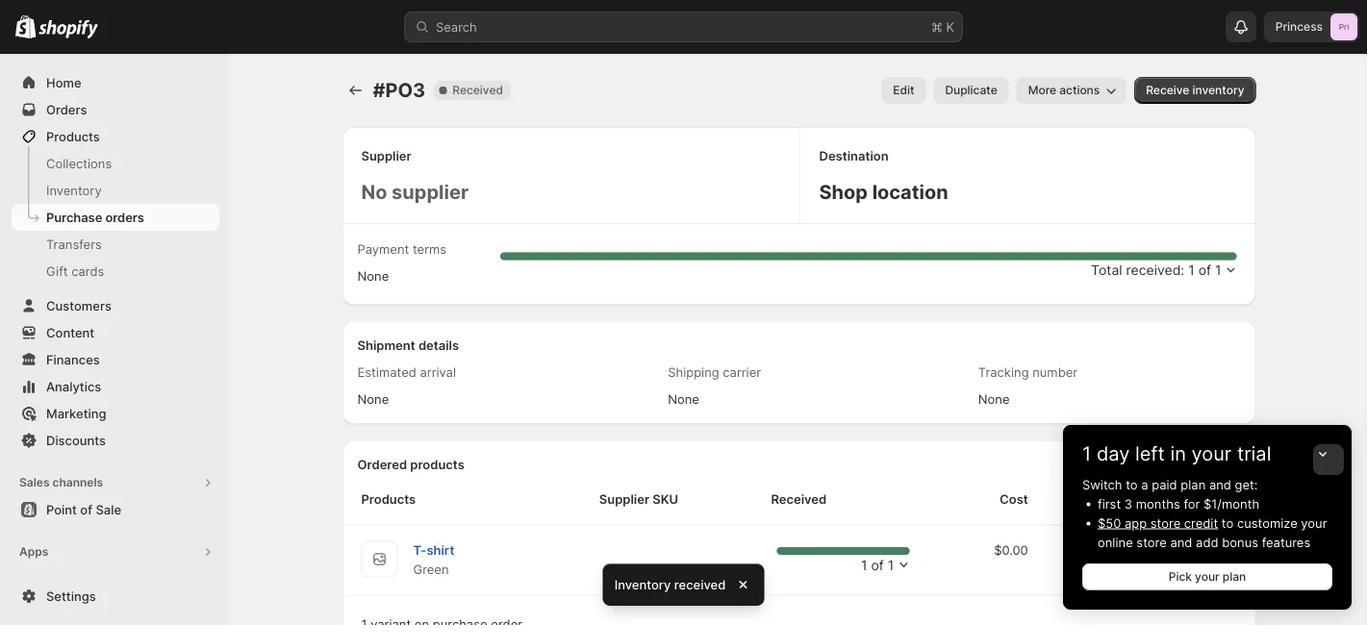 Task type: locate. For each thing, give the bounding box(es) containing it.
finances
[[46, 352, 100, 367]]

supplier left sku
[[599, 492, 650, 507]]

pick your plan link
[[1083, 564, 1333, 591]]

point
[[46, 502, 77, 517]]

store down $50 app store credit link
[[1137, 535, 1167, 550]]

supplier
[[361, 148, 412, 163], [599, 492, 650, 507]]

to
[[1126, 477, 1138, 492], [1222, 516, 1234, 531]]

inventory up purchase in the left of the page
[[46, 183, 102, 198]]

sales
[[19, 476, 50, 490]]

pick
[[1169, 570, 1192, 584]]

purchase orders link
[[12, 204, 219, 231]]

#po3
[[373, 78, 426, 102]]

inventory for inventory
[[46, 183, 102, 198]]

your
[[1192, 442, 1232, 466], [1301, 516, 1327, 531], [1195, 570, 1220, 584]]

2 vertical spatial of
[[871, 557, 884, 573]]

products down ordered
[[361, 492, 416, 507]]

of left the sale
[[80, 502, 92, 517]]

0 horizontal spatial plan
[[1181, 477, 1206, 492]]

a
[[1141, 477, 1148, 492]]

discounts link
[[12, 427, 219, 454]]

1 vertical spatial received
[[771, 492, 827, 507]]

and up $1/month
[[1209, 477, 1232, 492]]

0 horizontal spatial to
[[1126, 477, 1138, 492]]

tracking number
[[978, 365, 1078, 380]]

1 horizontal spatial received
[[1126, 262, 1181, 279]]

total for total
[[1207, 492, 1237, 507]]

store down months
[[1151, 516, 1181, 531]]

to left a
[[1126, 477, 1138, 492]]

tax
[[1093, 492, 1115, 507]]

0 vertical spatial your
[[1192, 442, 1232, 466]]

of
[[1199, 262, 1211, 279], [80, 502, 92, 517], [871, 557, 884, 573]]

marketing
[[46, 406, 106, 421]]

none for estimated arrival
[[357, 392, 389, 407]]

received
[[1126, 262, 1181, 279], [674, 577, 726, 592]]

none for payment terms
[[357, 268, 389, 283]]

t-
[[413, 543, 427, 558]]

0 horizontal spatial and
[[1170, 535, 1193, 550]]

and left add
[[1170, 535, 1193, 550]]

orders link
[[12, 96, 219, 123]]

of inside button
[[80, 502, 92, 517]]

home
[[46, 75, 81, 90]]

your up features on the bottom of the page
[[1301, 516, 1327, 531]]

1 vertical spatial of
[[80, 502, 92, 517]]

discounts
[[46, 433, 106, 448]]

shipping
[[668, 365, 719, 380]]

0 vertical spatial received
[[1126, 262, 1181, 279]]

received products progress bar
[[777, 548, 910, 555]]

pick your plan
[[1169, 570, 1246, 584]]

none down shipping
[[668, 392, 699, 407]]

supplier
[[392, 180, 469, 204]]

3
[[1125, 497, 1133, 511]]

none
[[357, 268, 389, 283], [357, 392, 389, 407], [668, 392, 699, 407], [978, 392, 1010, 407]]

supplier for supplier sku
[[599, 492, 650, 507]]

$50
[[1098, 516, 1121, 531]]

1 vertical spatial plan
[[1223, 570, 1246, 584]]

online
[[1098, 535, 1133, 550]]

apps
[[19, 545, 48, 559]]

1 horizontal spatial shopify image
[[39, 20, 98, 39]]

received for total
[[1126, 262, 1181, 279]]

your inside to customize your online store and add bonus features
[[1301, 516, 1327, 531]]

0 horizontal spatial inventory
[[46, 183, 102, 198]]

payment
[[357, 242, 409, 256]]

1 vertical spatial supplier
[[599, 492, 650, 507]]

1 horizontal spatial of
[[871, 557, 884, 573]]

to inside to customize your online store and add bonus features
[[1222, 516, 1234, 531]]

1 vertical spatial your
[[1301, 516, 1327, 531]]

and inside to customize your online store and add bonus features
[[1170, 535, 1193, 550]]

edit link
[[882, 77, 926, 104]]

your right pick at right bottom
[[1195, 570, 1220, 584]]

inventory
[[46, 183, 102, 198], [615, 577, 671, 592]]

1 vertical spatial and
[[1170, 535, 1193, 550]]

0 vertical spatial to
[[1126, 477, 1138, 492]]

received up 'received products' progress bar
[[771, 492, 827, 507]]

total
[[1091, 262, 1123, 279], [1207, 492, 1237, 507]]

products up collections
[[46, 129, 100, 144]]

total for total received : 1 of 1
[[1091, 262, 1123, 279]]

2 $0.00 from the left
[[1203, 543, 1237, 558]]

estimated
[[357, 365, 416, 380]]

carrier
[[723, 365, 761, 380]]

none down estimated
[[357, 392, 389, 407]]

home link
[[12, 69, 219, 96]]

gift
[[46, 264, 68, 279]]

1 horizontal spatial received
[[771, 492, 827, 507]]

your right in
[[1192, 442, 1232, 466]]

1 vertical spatial received
[[674, 577, 726, 592]]

1 vertical spatial store
[[1137, 535, 1167, 550]]

0 horizontal spatial of
[[80, 502, 92, 517]]

none for tracking number
[[978, 392, 1010, 407]]

plan down bonus
[[1223, 570, 1246, 584]]

1 vertical spatial inventory
[[615, 577, 671, 592]]

of inside 'dropdown button'
[[871, 557, 884, 573]]

1 horizontal spatial supplier
[[599, 492, 650, 507]]

0 horizontal spatial $0.00
[[994, 543, 1028, 558]]

cards
[[71, 264, 104, 279]]

2 horizontal spatial of
[[1199, 262, 1211, 279]]

none down tracking
[[978, 392, 1010, 407]]

analytics
[[46, 379, 101, 394]]

0 horizontal spatial received
[[453, 83, 503, 97]]

$0.00 down cost
[[994, 543, 1028, 558]]

1 horizontal spatial plan
[[1223, 570, 1246, 584]]

0 vertical spatial products
[[46, 129, 100, 144]]

0 horizontal spatial supplier
[[361, 148, 412, 163]]

$50 app store credit
[[1098, 516, 1218, 531]]

destination
[[819, 148, 889, 163]]

total left :
[[1091, 262, 1123, 279]]

transfers
[[46, 237, 102, 252]]

transfers link
[[12, 231, 219, 258]]

to down $1/month
[[1222, 516, 1234, 531]]

t-shirt green
[[413, 543, 455, 577]]

edit
[[893, 83, 915, 97]]

1 vertical spatial to
[[1222, 516, 1234, 531]]

of right :
[[1199, 262, 1211, 279]]

0 horizontal spatial products
[[46, 129, 100, 144]]

0 vertical spatial supplier
[[361, 148, 412, 163]]

purchase
[[46, 210, 102, 225]]

for
[[1184, 497, 1200, 511]]

duplicate
[[945, 83, 998, 97]]

arrival
[[420, 365, 456, 380]]

1 vertical spatial total
[[1207, 492, 1237, 507]]

months
[[1136, 497, 1180, 511]]

ordered products
[[357, 458, 465, 472]]

switch to a paid plan and get:
[[1083, 477, 1258, 492]]

products
[[46, 129, 100, 144], [361, 492, 416, 507]]

apps button
[[12, 539, 219, 566]]

0 horizontal spatial total
[[1091, 262, 1123, 279]]

$0.00
[[994, 543, 1028, 558], [1203, 543, 1237, 558]]

$1/month
[[1204, 497, 1260, 511]]

total right for
[[1207, 492, 1237, 507]]

of down 'received products' progress bar
[[871, 557, 884, 573]]

0 vertical spatial inventory
[[46, 183, 102, 198]]

0 vertical spatial of
[[1199, 262, 1211, 279]]

in
[[1171, 442, 1186, 466]]

1 vertical spatial products
[[361, 492, 416, 507]]

collections
[[46, 156, 112, 171]]

inventory down supplier sku
[[615, 577, 671, 592]]

0 vertical spatial total
[[1091, 262, 1123, 279]]

shopify image
[[15, 15, 36, 38], [39, 20, 98, 39]]

t-shirt link
[[413, 543, 455, 558]]

purchase orders
[[46, 210, 144, 225]]

shirt
[[427, 543, 455, 558]]

1 horizontal spatial to
[[1222, 516, 1234, 531]]

0 vertical spatial and
[[1209, 477, 1232, 492]]

products
[[410, 458, 465, 472]]

inventory received
[[615, 577, 726, 592]]

settings
[[46, 589, 96, 604]]

analytics link
[[12, 373, 219, 400]]

1 day left in your trial button
[[1063, 425, 1352, 466]]

1 horizontal spatial $0.00
[[1203, 543, 1237, 558]]

$0.00 up pick your plan
[[1203, 543, 1237, 558]]

duplicate link
[[934, 77, 1009, 104]]

store
[[1151, 516, 1181, 531], [1137, 535, 1167, 550]]

your inside dropdown button
[[1192, 442, 1232, 466]]

products link
[[12, 123, 219, 150]]

1 horizontal spatial inventory
[[615, 577, 671, 592]]

received down search
[[453, 83, 503, 97]]

supplier up no
[[361, 148, 412, 163]]

plan up for
[[1181, 477, 1206, 492]]

1 horizontal spatial and
[[1209, 477, 1232, 492]]

none down 'payment'
[[357, 268, 389, 283]]

0 horizontal spatial received
[[674, 577, 726, 592]]

day
[[1097, 442, 1130, 466]]

gift cards
[[46, 264, 104, 279]]

1 horizontal spatial total
[[1207, 492, 1237, 507]]



Task type: describe. For each thing, give the bounding box(es) containing it.
shipping carrier
[[668, 365, 761, 380]]

left
[[1135, 442, 1165, 466]]

princess
[[1276, 20, 1323, 34]]

settings link
[[12, 583, 219, 610]]

supplier sku
[[599, 492, 678, 507]]

no supplier
[[361, 180, 469, 204]]

supplier for supplier
[[361, 148, 412, 163]]

1 inside dropdown button
[[1083, 442, 1091, 466]]

shipment
[[357, 338, 415, 353]]

1 of 1
[[861, 557, 894, 573]]

location
[[872, 180, 948, 204]]

1 day left in your trial
[[1083, 442, 1271, 466]]

1 day left in your trial element
[[1063, 475, 1352, 610]]

k
[[946, 19, 955, 34]]

actions
[[1060, 83, 1100, 97]]

⌘
[[931, 19, 943, 34]]

customers
[[46, 298, 112, 313]]

of for 1 of 1
[[871, 557, 884, 573]]

channels
[[52, 476, 103, 490]]

receive inventory
[[1146, 83, 1245, 97]]

payment terms
[[357, 242, 447, 256]]

of for point of sale
[[80, 502, 92, 517]]

receive inventory link
[[1135, 77, 1256, 104]]

marketing link
[[12, 400, 219, 427]]

content link
[[12, 319, 219, 346]]

more actions button
[[1017, 77, 1127, 104]]

ordered
[[357, 458, 407, 472]]

orders
[[105, 210, 144, 225]]

more actions
[[1028, 83, 1100, 97]]

1 horizontal spatial products
[[361, 492, 416, 507]]

customize
[[1237, 516, 1298, 531]]

none for shipping carrier
[[668, 392, 699, 407]]

0 horizontal spatial shopify image
[[15, 15, 36, 38]]

and for store
[[1170, 535, 1193, 550]]

shop location
[[819, 180, 948, 204]]

sales channels button
[[12, 470, 219, 497]]

sku
[[653, 492, 678, 507]]

inventory
[[1193, 83, 1245, 97]]

first
[[1098, 497, 1121, 511]]

0%
[[1097, 543, 1115, 558]]

finances link
[[12, 346, 219, 373]]

shop
[[819, 180, 868, 204]]

green
[[413, 562, 449, 577]]

inventory for inventory received
[[615, 577, 671, 592]]

inventory link
[[12, 177, 219, 204]]

point of sale button
[[0, 497, 231, 523]]

and for plan
[[1209, 477, 1232, 492]]

app
[[1125, 516, 1147, 531]]

paid
[[1152, 477, 1177, 492]]

received for inventory
[[674, 577, 726, 592]]

princess image
[[1331, 13, 1358, 40]]

receive
[[1146, 83, 1190, 97]]

get:
[[1235, 477, 1258, 492]]

trial
[[1237, 442, 1271, 466]]

first 3 months for $1/month
[[1098, 497, 1260, 511]]

sale
[[96, 502, 121, 517]]

1 of 1 button
[[771, 547, 913, 575]]

2 vertical spatial your
[[1195, 570, 1220, 584]]

total received : 1 of 1
[[1091, 262, 1222, 279]]

point of sale
[[46, 502, 121, 517]]

total received inventory progress bar
[[500, 253, 1237, 260]]

sales channels
[[19, 476, 103, 490]]

no
[[361, 180, 387, 204]]

received products image
[[777, 548, 910, 555]]

store inside to customize your online store and add bonus features
[[1137, 535, 1167, 550]]

details
[[418, 338, 459, 353]]

switch
[[1083, 477, 1122, 492]]

to customize your online store and add bonus features
[[1098, 516, 1327, 550]]

orders
[[46, 102, 87, 117]]

1 $0.00 from the left
[[994, 543, 1028, 558]]

number
[[1033, 365, 1078, 380]]

0 vertical spatial plan
[[1181, 477, 1206, 492]]

features
[[1262, 535, 1311, 550]]

0 vertical spatial received
[[453, 83, 503, 97]]

estimated arrival
[[357, 365, 456, 380]]

tracking
[[978, 365, 1029, 380]]

customers link
[[12, 293, 219, 319]]

0 vertical spatial store
[[1151, 516, 1181, 531]]

more
[[1028, 83, 1057, 97]]

point of sale link
[[12, 497, 219, 523]]

add
[[1196, 535, 1219, 550]]

credit
[[1184, 516, 1218, 531]]

gift cards link
[[12, 258, 219, 285]]



Task type: vqa. For each thing, say whether or not it's contained in the screenshot.
customize
yes



